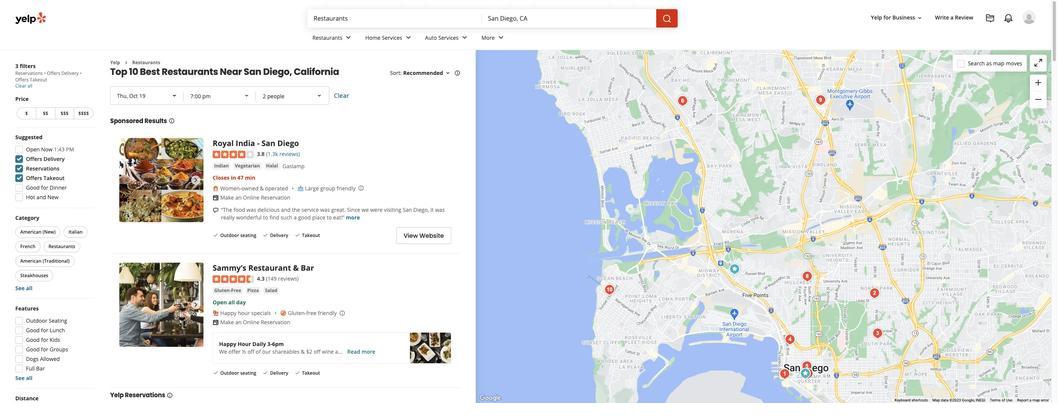 Task type: locate. For each thing, give the bounding box(es) containing it.
delicious
[[258, 206, 280, 214]]

search as map moves
[[969, 60, 1023, 67]]

full
[[26, 365, 35, 372]]

large
[[305, 185, 319, 192]]

24 chevron down v2 image inside auto services "link"
[[460, 33, 470, 42]]

diego,
[[263, 66, 292, 78], [414, 206, 429, 214]]

yelp
[[872, 14, 883, 21], [110, 59, 120, 66], [110, 391, 124, 400]]

0 vertical spatial seating
[[240, 232, 257, 239]]

1 american from the top
[[20, 229, 41, 235]]

were
[[370, 206, 383, 214]]

0 vertical spatial friendly
[[337, 185, 356, 192]]

1 vertical spatial 16 reservation v2 image
[[213, 320, 219, 326]]

slideshow element
[[119, 138, 204, 222], [119, 263, 204, 347]]

delivery up price group
[[61, 70, 79, 77]]

our
[[262, 348, 271, 356]]

clear down california
[[334, 92, 349, 100]]

all up price
[[28, 83, 32, 89]]

2 vertical spatial and
[[335, 348, 345, 356]]

american
[[20, 229, 41, 235], [20, 258, 41, 264]]

more down since
[[346, 214, 360, 221]]

bar right restaurant
[[301, 263, 314, 273]]

see for category
[[15, 285, 25, 292]]

restaurant
[[248, 263, 291, 273]]

indian link
[[213, 162, 230, 170]]

outdoor seating down offer
[[220, 370, 257, 377]]

1 seating from the top
[[240, 232, 257, 239]]

see all button down the steakhouses button
[[15, 285, 32, 292]]

a down the
[[294, 214, 297, 221]]

all down full
[[26, 375, 32, 382]]

recommended button
[[403, 69, 451, 77]]

next image left open all day
[[191, 300, 201, 310]]

0 vertical spatial yelp
[[872, 14, 883, 21]]

a right report
[[1030, 398, 1032, 403]]

1 vertical spatial san
[[262, 138, 276, 149]]

for
[[884, 14, 892, 21], [41, 184, 48, 191], [41, 327, 48, 334], [41, 336, 48, 344], [41, 346, 48, 353]]

delivery inside the 3 filters reservations • offers delivery • offers takeout clear all
[[61, 70, 79, 77]]

1 reservation from the top
[[261, 194, 290, 201]]

0 horizontal spatial was
[[247, 206, 256, 214]]

1 horizontal spatial off
[[314, 348, 321, 356]]

business
[[893, 14, 916, 21]]

2 horizontal spatial &
[[301, 348, 305, 356]]

16 reservation v2 image down 16 happy hour specials v2 icon
[[213, 320, 219, 326]]

0 horizontal spatial to
[[263, 214, 268, 221]]

gluten- inside button
[[214, 288, 231, 294]]

1 vertical spatial seating
[[240, 370, 257, 377]]

2 make an online reservation from the top
[[220, 319, 290, 326]]

and left beer
[[335, 348, 345, 356]]

16 info v2 image
[[169, 118, 175, 124], [167, 393, 173, 399]]

&
[[260, 185, 264, 192], [293, 263, 299, 273], [301, 348, 305, 356]]

reviews) down diego
[[280, 151, 300, 158]]

read more
[[347, 348, 376, 356]]

full bar
[[26, 365, 45, 372]]

online down happy hour specials
[[243, 319, 260, 326]]

friendly right free
[[318, 310, 337, 317]]

expand map image
[[1034, 58, 1044, 67]]

american down french button
[[20, 258, 41, 264]]

©2023
[[950, 398, 962, 403]]

san right visiting
[[403, 206, 412, 214]]

friendly right group
[[337, 185, 356, 192]]

sponsored
[[110, 117, 143, 126]]

a right write
[[951, 14, 954, 21]]

bar
[[301, 263, 314, 273], [36, 365, 45, 372]]

1 vertical spatial make an online reservation
[[220, 319, 290, 326]]

next image
[[191, 176, 201, 185], [191, 300, 201, 310]]

1 vertical spatial see
[[15, 375, 25, 382]]

american inside button
[[20, 229, 41, 235]]

1 16 reservation v2 image from the top
[[213, 195, 219, 201]]

1 see all from the top
[[15, 285, 32, 292]]

report a map error link
[[1018, 398, 1050, 403]]

2 see all from the top
[[15, 375, 32, 382]]

a for report
[[1030, 398, 1032, 403]]

gluten- right 16 gluten free v2 "icon"
[[288, 310, 307, 317]]

24 chevron down v2 image left auto
[[404, 33, 413, 42]]

0 vertical spatial see all button
[[15, 285, 32, 292]]

1 horizontal spatial open
[[213, 299, 227, 306]]

1 vertical spatial slideshow element
[[119, 263, 204, 347]]

0 vertical spatial clear
[[15, 83, 26, 89]]

$ button
[[17, 108, 36, 119]]

open down suggested
[[26, 146, 40, 153]]

1 vertical spatial &
[[293, 263, 299, 273]]

0 vertical spatial reservation
[[261, 194, 290, 201]]

takeout up dinner on the left of the page
[[44, 175, 65, 182]]

reservation down 16 gluten free v2 "icon"
[[261, 319, 290, 326]]

slideshow element for royal
[[119, 138, 204, 222]]

1 was from the left
[[247, 206, 256, 214]]

offers down 3
[[15, 77, 29, 83]]

sammy's
[[213, 263, 246, 273]]

online for india
[[243, 194, 260, 201]]

a for write
[[951, 14, 954, 21]]

1 make from the top
[[220, 194, 234, 201]]

parma cucina italiana image
[[800, 269, 816, 284]]

0 vertical spatial happy
[[220, 310, 237, 317]]

diego, up cover field
[[263, 66, 292, 78]]

1 see from the top
[[15, 285, 25, 292]]

of
[[256, 348, 261, 356], [1002, 398, 1006, 403]]

1 good from the top
[[26, 184, 40, 191]]

clear inside the 3 filters reservations • offers delivery • offers takeout clear all
[[15, 83, 26, 89]]

for down offers takeout
[[41, 184, 48, 191]]

0 horizontal spatial and
[[36, 194, 46, 201]]

0 vertical spatial make an online reservation
[[220, 194, 290, 201]]

takeout down filters
[[30, 77, 47, 83]]

& up 4.3 (149 reviews)
[[293, 263, 299, 273]]

clear up price
[[15, 83, 26, 89]]

now
[[41, 146, 53, 153]]

restaurants link
[[307, 28, 359, 50], [132, 59, 160, 66]]

2 vertical spatial yelp
[[110, 391, 124, 400]]

american down the category
[[20, 229, 41, 235]]

happy up we on the left bottom of page
[[219, 341, 236, 348]]

pizza
[[247, 288, 259, 294]]

steakhouses
[[20, 272, 48, 279]]

french button
[[15, 241, 40, 253]]

make an online reservation down women-owned & operated
[[220, 194, 290, 201]]

Find text field
[[314, 14, 476, 23]]

good up good for kids on the bottom of the page
[[26, 327, 40, 334]]

1 horizontal spatial clear
[[334, 92, 349, 100]]

reservation for &
[[261, 319, 290, 326]]

notifications image
[[1005, 14, 1014, 23]]

outdoor down offer
[[220, 370, 239, 377]]

make down women-
[[220, 194, 234, 201]]

16 women owned v2 image
[[213, 186, 219, 192]]

find
[[270, 214, 279, 221]]

& for restaurant
[[293, 263, 299, 273]]

gluten-
[[214, 288, 231, 294], [288, 310, 307, 317]]

None field
[[314, 14, 476, 23], [488, 14, 651, 23]]

1 vertical spatial map
[[1033, 398, 1041, 403]]

2 american from the top
[[20, 258, 41, 264]]

$$$
[[61, 110, 69, 117]]

1 vertical spatial 16 info v2 image
[[167, 393, 173, 399]]

steakhouses button
[[15, 270, 53, 282]]

1 vertical spatial of
[[1002, 398, 1006, 403]]

san right near
[[244, 66, 262, 78]]

was up place
[[320, 206, 330, 214]]

for down good for lunch
[[41, 336, 48, 344]]

good for good for lunch
[[26, 327, 40, 334]]

see
[[15, 285, 25, 292], [15, 375, 25, 382]]

outdoor inside group
[[26, 317, 47, 325]]

1 vertical spatial bar
[[36, 365, 45, 372]]

takeout down $2
[[302, 370, 320, 377]]

delivery down open now 1:43 pm on the left
[[44, 155, 65, 163]]

use
[[1007, 398, 1013, 403]]

2 to from the left
[[327, 214, 332, 221]]

takeout inside the 3 filters reservations • offers delivery • offers takeout clear all
[[30, 77, 47, 83]]

american inside 'american (traditional)' button
[[20, 258, 41, 264]]

of left use
[[1002, 398, 1006, 403]]

diego, left it
[[414, 206, 429, 214]]

info icon image
[[358, 185, 364, 191], [358, 185, 364, 191], [339, 310, 345, 316], [339, 310, 345, 316]]

& right owned
[[260, 185, 264, 192]]

san right -
[[262, 138, 276, 149]]

4 24 chevron down v2 image from the left
[[497, 33, 506, 42]]

2 seating from the top
[[240, 370, 257, 377]]

recommended
[[403, 69, 443, 77]]

0 horizontal spatial clear
[[15, 83, 26, 89]]

2 previous image from the top
[[122, 300, 132, 310]]

restaurants link right the 16 chevron right v2 image
[[132, 59, 160, 66]]

outdoor seating down really
[[220, 232, 257, 239]]

closes
[[213, 174, 230, 181]]

1 horizontal spatial a
[[951, 14, 954, 21]]

and inside group
[[36, 194, 46, 201]]

open
[[26, 146, 40, 153], [213, 299, 227, 306]]

was right it
[[435, 206, 445, 214]]

1 vertical spatial friendly
[[318, 310, 337, 317]]

outdoor down really
[[220, 232, 239, 239]]

see all button down full
[[15, 375, 32, 382]]

online down owned
[[243, 194, 260, 201]]

keyboard shortcuts button
[[895, 398, 928, 403]]

0 horizontal spatial diego,
[[263, 66, 292, 78]]

offers takeout
[[26, 175, 65, 182]]

24 chevron down v2 image inside home services link
[[404, 33, 413, 42]]

for for business
[[884, 14, 892, 21]]

reservation down operated
[[261, 194, 290, 201]]

0 vertical spatial see
[[15, 285, 25, 292]]

open for open all day
[[213, 299, 227, 306]]

group containing suggested
[[13, 134, 95, 204]]

2 vertical spatial san
[[403, 206, 412, 214]]

2 24 chevron down v2 image from the left
[[404, 33, 413, 42]]

2 outdoor seating from the top
[[220, 370, 257, 377]]

all down the steakhouses button
[[26, 285, 32, 292]]

services for home services
[[382, 34, 402, 41]]

it
[[431, 206, 434, 214]]

2 horizontal spatial was
[[435, 206, 445, 214]]

1 vertical spatial restaurants link
[[132, 59, 160, 66]]

reviews) right (149
[[278, 275, 299, 282]]

0 vertical spatial 16 reservation v2 image
[[213, 195, 219, 201]]

0 vertical spatial an
[[235, 194, 242, 201]]

clear all link
[[15, 83, 32, 89]]

and right 'hot'
[[36, 194, 46, 201]]

for inside button
[[884, 14, 892, 21]]

1 vertical spatial outdoor
[[26, 317, 47, 325]]

16 reservation v2 image down 16 women owned v2 image
[[213, 195, 219, 201]]

2 16 reservation v2 image from the top
[[213, 320, 219, 326]]

hour
[[238, 341, 251, 348]]

offers up price group
[[47, 70, 60, 77]]

all inside the 3 filters reservations • offers delivery • offers takeout clear all
[[28, 83, 32, 89]]

1 vertical spatial next image
[[191, 300, 201, 310]]

dogs allowed
[[26, 356, 60, 363]]

24 chevron down v2 image
[[344, 33, 353, 42], [404, 33, 413, 42], [460, 33, 470, 42], [497, 33, 506, 42]]

2 reservation from the top
[[261, 319, 290, 326]]

see down the steakhouses button
[[15, 285, 25, 292]]

for left business
[[884, 14, 892, 21]]

0 vertical spatial map
[[994, 60, 1005, 67]]

0 vertical spatial and
[[36, 194, 46, 201]]

make down open all day
[[220, 319, 234, 326]]

more right read
[[362, 348, 376, 356]]

2 horizontal spatial a
[[1030, 398, 1032, 403]]

1 vertical spatial happy
[[219, 341, 236, 348]]

3 24 chevron down v2 image from the left
[[460, 33, 470, 42]]

0 vertical spatial bar
[[301, 263, 314, 273]]

takeout down good
[[302, 232, 320, 239]]

restaurants link up california
[[307, 28, 359, 50]]

reservations inside the 3 filters reservations • offers delivery • offers takeout clear all
[[15, 70, 43, 77]]

yelp inside button
[[872, 14, 883, 21]]

0 horizontal spatial more
[[346, 214, 360, 221]]

0 vertical spatial san
[[244, 66, 262, 78]]

1 vertical spatial online
[[243, 319, 260, 326]]

1 vertical spatial yelp
[[110, 59, 120, 66]]

good down good for lunch
[[26, 336, 40, 344]]

1 horizontal spatial and
[[281, 206, 291, 214]]

1 vertical spatial more
[[362, 348, 376, 356]]

shareables
[[272, 348, 300, 356]]

1 an from the top
[[235, 194, 242, 201]]

0 vertical spatial diego,
[[263, 66, 292, 78]]

make
[[220, 194, 234, 201], [220, 319, 234, 326]]

reviews) inside "link"
[[280, 151, 300, 158]]

diego, inside "the food was delicious and the service was great. since we were visiting san diego, it was really wonderful to find such a good place to eat!"
[[414, 206, 429, 214]]

category
[[15, 214, 39, 222]]

great.
[[331, 206, 346, 214]]

1 • from the left
[[44, 70, 46, 77]]

bar down dogs allowed
[[36, 365, 45, 372]]

delivery right 16 checkmark v2 image
[[270, 232, 288, 239]]

1 vertical spatial reservation
[[261, 319, 290, 326]]

none field find
[[314, 14, 476, 23]]

0 horizontal spatial off
[[248, 348, 255, 356]]

1 vertical spatial an
[[235, 319, 242, 326]]

to
[[263, 214, 268, 221], [327, 214, 332, 221]]

group
[[1031, 75, 1047, 108], [13, 134, 95, 204], [14, 214, 95, 292], [13, 305, 95, 382]]

women-owned & operated
[[220, 185, 288, 192]]

an for sammy's
[[235, 319, 242, 326]]

1 vertical spatial see all
[[15, 375, 32, 382]]

1 horizontal spatial none field
[[488, 14, 651, 23]]

$$$$
[[78, 110, 89, 117]]

1 vertical spatial a
[[294, 214, 297, 221]]

seating down ½
[[240, 370, 257, 377]]

wine
[[322, 348, 334, 356]]

an down women-
[[235, 194, 242, 201]]

good up "dogs"
[[26, 346, 40, 353]]

2 slideshow element from the top
[[119, 263, 204, 347]]

1 services from the left
[[382, 34, 402, 41]]

1 horizontal spatial diego,
[[414, 206, 429, 214]]

0 vertical spatial outdoor seating
[[220, 232, 257, 239]]

see up distance
[[15, 375, 25, 382]]

0 vertical spatial of
[[256, 348, 261, 356]]

2 an from the top
[[235, 319, 242, 326]]

inegi
[[976, 398, 986, 403]]

16 reservation v2 image
[[213, 195, 219, 201], [213, 320, 219, 326]]

map left error
[[1033, 398, 1041, 403]]

0 vertical spatial american
[[20, 229, 41, 235]]

online
[[243, 194, 260, 201], [243, 319, 260, 326]]

good for lunch
[[26, 327, 65, 334]]

good up 'hot'
[[26, 184, 40, 191]]

1 next image from the top
[[191, 176, 201, 185]]

gluten- for free
[[288, 310, 307, 317]]

1 horizontal spatial to
[[327, 214, 332, 221]]

16 info v2 image
[[454, 70, 461, 76]]

good for groups
[[26, 346, 68, 353]]

None search field
[[308, 9, 680, 28]]

services right the home
[[382, 34, 402, 41]]

16 checkmark v2 image
[[213, 232, 219, 238], [295, 232, 301, 238], [213, 370, 219, 376], [263, 370, 269, 376], [295, 370, 301, 376]]

3 good from the top
[[26, 336, 40, 344]]

harmony cuisine 2b1 image
[[814, 92, 829, 108]]

1 vertical spatial reservations
[[26, 165, 59, 172]]

for for dinner
[[41, 184, 48, 191]]

24 chevron down v2 image left the home
[[344, 33, 353, 42]]

offers down now on the top left of the page
[[26, 155, 42, 163]]

2 vertical spatial reservations
[[125, 391, 165, 400]]

map right as
[[994, 60, 1005, 67]]

happy down open all day
[[220, 310, 237, 317]]

happy for happy hour specials
[[220, 310, 237, 317]]

see all down the steakhouses button
[[15, 285, 32, 292]]

0 horizontal spatial restaurants link
[[132, 59, 160, 66]]

previous image for royal india - san diego
[[122, 176, 132, 185]]

zoom in image
[[1034, 78, 1044, 87]]

0 vertical spatial &
[[260, 185, 264, 192]]

san
[[244, 66, 262, 78], [262, 138, 276, 149], [403, 206, 412, 214]]

16 gluten free v2 image
[[280, 310, 287, 317]]

previous image for sammy's restaurant & bar
[[122, 300, 132, 310]]

1 vertical spatial outdoor seating
[[220, 370, 257, 377]]

next image left closes
[[191, 176, 201, 185]]

2 services from the left
[[439, 34, 459, 41]]

see all for features
[[15, 375, 32, 382]]

group containing features
[[13, 305, 95, 382]]

0 vertical spatial next image
[[191, 176, 201, 185]]

of down daily
[[256, 348, 261, 356]]

16 info v2 image right results
[[169, 118, 175, 124]]

16 chevron down v2 image
[[445, 70, 451, 76]]

was up wonderful
[[247, 206, 256, 214]]

2 see from the top
[[15, 375, 25, 382]]

0 horizontal spatial gluten-
[[214, 288, 231, 294]]

italian
[[69, 229, 83, 235]]

for for kids
[[41, 336, 48, 344]]

3.8
[[257, 151, 265, 158]]

2 make from the top
[[220, 319, 234, 326]]

2 online from the top
[[243, 319, 260, 326]]

good
[[26, 184, 40, 191], [26, 327, 40, 334], [26, 336, 40, 344], [26, 346, 40, 353]]

0 horizontal spatial bar
[[36, 365, 45, 372]]

1 vertical spatial and
[[281, 206, 291, 214]]

0 horizontal spatial a
[[294, 214, 297, 221]]

royal india - san diego image
[[119, 138, 204, 222]]

0 horizontal spatial map
[[994, 60, 1005, 67]]

off right ½
[[248, 348, 255, 356]]

16 info v2 image right yelp reservations
[[167, 393, 173, 399]]

2 next image from the top
[[191, 300, 201, 310]]

good for good for dinner
[[26, 184, 40, 191]]

0 vertical spatial open
[[26, 146, 40, 153]]

16 chevron right v2 image
[[123, 60, 129, 66]]

google,
[[963, 398, 975, 403]]

1 vertical spatial american
[[20, 258, 41, 264]]

-
[[257, 138, 260, 149]]

to left eat!"
[[327, 214, 332, 221]]

1 horizontal spatial &
[[293, 263, 299, 273]]

previous image
[[122, 176, 132, 185], [122, 300, 132, 310]]

we
[[219, 348, 227, 356]]

0 vertical spatial outdoor
[[220, 232, 239, 239]]

seating left 16 checkmark v2 image
[[240, 232, 257, 239]]

0 vertical spatial previous image
[[122, 176, 132, 185]]

good for kids
[[26, 336, 60, 344]]

data
[[942, 398, 949, 403]]

outdoor up good for lunch
[[26, 317, 47, 325]]

1 none field from the left
[[314, 14, 476, 23]]

services inside auto services "link"
[[439, 34, 459, 41]]

0 vertical spatial see all
[[15, 285, 32, 292]]

Select a date text field
[[111, 87, 184, 104]]

off right $2
[[314, 348, 321, 356]]

gluten-free button
[[213, 287, 243, 295]]

0 vertical spatial reservations
[[15, 70, 43, 77]]

error
[[1042, 398, 1050, 403]]

0 vertical spatial reviews)
[[280, 151, 300, 158]]

2 vertical spatial a
[[1030, 398, 1032, 403]]

to down the delicious
[[263, 214, 268, 221]]

and up the such
[[281, 206, 291, 214]]

0 horizontal spatial &
[[260, 185, 264, 192]]

24 chevron down v2 image right more
[[497, 33, 506, 42]]

24 chevron down v2 image for home services
[[404, 33, 413, 42]]

0 vertical spatial make
[[220, 194, 234, 201]]

map
[[933, 398, 941, 403]]

an for royal
[[235, 194, 242, 201]]

1 vertical spatial diego,
[[414, 206, 429, 214]]

see all button
[[15, 285, 32, 292], [15, 375, 32, 382]]

1 vertical spatial see all button
[[15, 375, 32, 382]]

16 reservation v2 image for sammy's
[[213, 320, 219, 326]]

open up 16 happy hour specials v2 icon
[[213, 299, 227, 306]]

$$$$ button
[[74, 108, 93, 119]]

zoom out image
[[1034, 95, 1044, 104]]

services inside home services link
[[382, 34, 402, 41]]

make an online reservation
[[220, 194, 290, 201], [220, 319, 290, 326]]

see all button for features
[[15, 375, 32, 382]]

as
[[987, 60, 992, 67]]

search image
[[663, 14, 672, 23]]

gluten- for free
[[214, 288, 231, 294]]

terms of use
[[991, 398, 1013, 403]]

0 vertical spatial 16 info v2 image
[[169, 118, 175, 124]]

1 24 chevron down v2 image from the left
[[344, 33, 353, 42]]

clear button
[[334, 92, 349, 100]]

2 see all button from the top
[[15, 375, 32, 382]]

dinner
[[50, 184, 67, 191]]

4 good from the top
[[26, 346, 40, 353]]

24 chevron down v2 image right "auto services"
[[460, 33, 470, 42]]

an down hour
[[235, 319, 242, 326]]

1 online from the top
[[243, 194, 260, 201]]

4.3
[[257, 275, 265, 282]]

24 chevron down v2 image inside more link
[[497, 33, 506, 42]]

0 vertical spatial slideshow element
[[119, 138, 204, 222]]

1 previous image from the top
[[122, 176, 132, 185]]

since
[[347, 206, 360, 214]]

outdoor seating
[[26, 317, 67, 325]]

offers
[[47, 70, 60, 77], [15, 77, 29, 83], [26, 155, 42, 163], [26, 175, 42, 182]]

1 slideshow element from the top
[[119, 138, 204, 222]]

open for open now 1:43 pm
[[26, 146, 40, 153]]

california
[[294, 66, 339, 78]]

0 vertical spatial online
[[243, 194, 260, 201]]

2 good from the top
[[26, 327, 40, 334]]

for up good for kids on the bottom of the page
[[41, 327, 48, 334]]

2 • from the left
[[80, 70, 82, 77]]

1 vertical spatial open
[[213, 299, 227, 306]]

0 horizontal spatial open
[[26, 146, 40, 153]]

1 make an online reservation from the top
[[220, 194, 290, 201]]

online for restaurant
[[243, 319, 260, 326]]

2 none field from the left
[[488, 14, 651, 23]]

1 see all button from the top
[[15, 285, 32, 292]]

gluten- up open all day
[[214, 288, 231, 294]]

offers delivery
[[26, 155, 65, 163]]

0 horizontal spatial none field
[[314, 14, 476, 23]]



Task type: vqa. For each thing, say whether or not it's contained in the screenshot.
"Great
no



Task type: describe. For each thing, give the bounding box(es) containing it.
& for owned
[[260, 185, 264, 192]]

top
[[110, 66, 127, 78]]

3 filters reservations • offers delivery • offers takeout clear all
[[15, 62, 82, 89]]

none field near
[[488, 14, 651, 23]]

home services
[[366, 34, 402, 41]]

distance
[[15, 395, 39, 402]]

3
[[15, 62, 18, 70]]

french
[[20, 243, 35, 250]]

good for good for groups
[[26, 346, 40, 353]]

price group
[[15, 95, 95, 121]]

operated
[[265, 185, 288, 192]]

3 was from the left
[[435, 206, 445, 214]]

1 off from the left
[[248, 348, 255, 356]]

½
[[242, 348, 246, 356]]

hot
[[26, 194, 35, 201]]

price
[[15, 95, 29, 103]]

$$ button
[[36, 108, 55, 119]]

salad button
[[264, 287, 279, 295]]

see all for category
[[15, 285, 32, 292]]

halal button
[[265, 162, 280, 170]]

chef jun image
[[676, 93, 691, 108]]

yelp reservations
[[110, 391, 165, 400]]

website
[[420, 231, 444, 240]]

1 horizontal spatial more
[[362, 348, 376, 356]]

keyboard
[[895, 398, 911, 403]]

more link
[[476, 28, 512, 50]]

Cover field
[[257, 88, 328, 105]]

16 speech v2 image
[[213, 207, 219, 213]]

gaslamp
[[283, 163, 305, 170]]

bhojan griha image
[[728, 262, 743, 277]]

(1.3k
[[266, 151, 278, 158]]

(149
[[266, 275, 277, 282]]

daily
[[253, 341, 266, 348]]

groups
[[50, 346, 68, 353]]

view
[[404, 231, 418, 240]]

6pm
[[272, 341, 284, 348]]

report a map error
[[1018, 398, 1050, 403]]

restaurants inside button
[[48, 243, 75, 250]]

new
[[47, 194, 59, 201]]

more link
[[346, 214, 360, 221]]

galpao gaucho - san diego image
[[778, 366, 793, 382]]

yelp for yelp for business
[[872, 14, 883, 21]]

open now 1:43 pm
[[26, 146, 74, 153]]

24 chevron down v2 image for restaurants
[[344, 33, 353, 42]]

see for features
[[15, 375, 25, 382]]

make for sammy's
[[220, 319, 234, 326]]

ulivo restaurant image
[[602, 282, 618, 298]]

sammy's restaurant & bar
[[213, 263, 314, 273]]

map for error
[[1033, 398, 1041, 403]]

diego
[[278, 138, 299, 149]]

auto
[[425, 34, 437, 41]]

1 vertical spatial reviews)
[[278, 275, 299, 282]]

Time field
[[184, 88, 255, 105]]

friendly for sammy's restaurant & bar
[[318, 310, 337, 317]]

offers up good for dinner
[[26, 175, 42, 182]]

next image for royal
[[191, 176, 201, 185]]

owned
[[242, 185, 259, 192]]

all left "day" on the left bottom of page
[[229, 299, 235, 306]]

2 was from the left
[[320, 206, 330, 214]]

best
[[140, 66, 160, 78]]

american (traditional) button
[[15, 256, 75, 267]]

home services link
[[359, 28, 419, 50]]

16 happy hour specials v2 image
[[213, 310, 219, 317]]

view website link
[[397, 227, 451, 244]]

halal
[[266, 163, 278, 169]]

american for american (new)
[[20, 229, 41, 235]]

good for good for kids
[[26, 336, 40, 344]]

day
[[236, 299, 246, 306]]

2 vertical spatial outdoor
[[220, 370, 239, 377]]

1 vertical spatial clear
[[334, 92, 349, 100]]

sammy's restaurant & bar image
[[119, 263, 204, 347]]

47
[[238, 174, 244, 181]]

0 vertical spatial more
[[346, 214, 360, 221]]

"the
[[221, 206, 232, 214]]

Near text field
[[488, 14, 651, 23]]

1 outdoor seating from the top
[[220, 232, 257, 239]]

view website
[[404, 231, 444, 240]]

offer
[[229, 348, 241, 356]]

gluten-free friendly
[[288, 310, 337, 317]]

yelp for yelp reservations
[[110, 391, 124, 400]]

vegetarian button
[[234, 162, 262, 170]]

keyboard shortcuts
[[895, 398, 928, 403]]

2 vertical spatial &
[[301, 348, 305, 356]]

american (new) button
[[15, 227, 61, 238]]

reservation for -
[[261, 194, 290, 201]]

2 off from the left
[[314, 348, 321, 356]]

1 horizontal spatial of
[[1002, 398, 1006, 403]]

services for auto services
[[439, 34, 459, 41]]

make an online reservation for india
[[220, 194, 290, 201]]

and inside "the food was delicious and the service was great. since we were visiting san diego, it was really wonderful to find such a good place to eat!"
[[281, 206, 291, 214]]

women-
[[220, 185, 242, 192]]

ristorante illando image
[[783, 332, 798, 347]]

friendly for royal india - san diego
[[337, 185, 356, 192]]

(new)
[[43, 229, 56, 235]]

1 horizontal spatial restaurants link
[[307, 28, 359, 50]]

pizza link
[[246, 287, 260, 295]]

16 large group friendly v2 image
[[298, 186, 304, 192]]

such
[[281, 214, 293, 221]]

delivery down shareables
[[270, 370, 288, 377]]

vegetarian link
[[234, 162, 262, 170]]

google image
[[478, 393, 503, 403]]

roma mia image
[[800, 359, 815, 374]]

terms
[[991, 398, 1001, 403]]

san inside "the food was delicious and the service was great. since we were visiting san diego, it was really wonderful to find such a good place to eat!"
[[403, 206, 412, 214]]

piacere mio - south park image
[[871, 326, 886, 341]]

next image for sammy's
[[191, 300, 201, 310]]

beer
[[346, 348, 358, 356]]

salad
[[265, 288, 277, 294]]

happy hour specials
[[220, 310, 271, 317]]

24 chevron down v2 image for more
[[497, 33, 506, 42]]

10
[[129, 66, 138, 78]]

sort:
[[390, 69, 402, 77]]

specials
[[251, 310, 271, 317]]

map for moves
[[994, 60, 1005, 67]]

happy hour daily 3-6pm
[[219, 341, 284, 348]]

2 horizontal spatial and
[[335, 348, 345, 356]]

happy for happy hour daily 3-6pm
[[219, 341, 236, 348]]

user actions element
[[865, 10, 1047, 57]]

restaurants inside 'business categories' element
[[313, 34, 343, 41]]

royal
[[213, 138, 234, 149]]

3.8 star rating image
[[213, 151, 254, 158]]

make for royal
[[220, 194, 234, 201]]

0 horizontal spatial of
[[256, 348, 261, 356]]

16 chevron down v2 image
[[917, 15, 923, 21]]

pm
[[66, 146, 74, 153]]

in
[[231, 174, 236, 181]]

1 to from the left
[[263, 214, 268, 221]]

royal india - san diego image
[[798, 366, 814, 381]]

seating
[[49, 317, 67, 325]]

slideshow element for sammy's
[[119, 263, 204, 347]]

24 chevron down v2 image for auto services
[[460, 33, 470, 42]]

american (traditional)
[[20, 258, 70, 264]]

map data ©2023 google, inegi
[[933, 398, 986, 403]]

projects image
[[986, 14, 995, 23]]

dogs
[[26, 356, 39, 363]]

american for american (traditional)
[[20, 258, 41, 264]]

write a review link
[[933, 11, 977, 25]]

restaurants button
[[43, 241, 80, 253]]

yelp link
[[110, 59, 120, 66]]

allowed
[[40, 356, 60, 363]]

for for lunch
[[41, 327, 48, 334]]

see all button for category
[[15, 285, 32, 292]]

business categories element
[[307, 28, 1037, 50]]

tyler b. image
[[1023, 10, 1037, 24]]

yelp for yelp
[[110, 59, 120, 66]]

3.8 link
[[257, 150, 265, 158]]

a inside "the food was delicious and the service was great. since we were visiting san diego, it was really wonderful to find such a good place to eat!"
[[294, 214, 297, 221]]

american (new)
[[20, 229, 56, 235]]

(1.3k reviews)
[[266, 151, 300, 158]]

16 checkmark v2 image
[[263, 232, 269, 238]]

map region
[[421, 31, 1058, 403]]

sammy's restaurant & bar link
[[213, 263, 314, 273]]

hot and new
[[26, 194, 59, 201]]

make an online reservation for restaurant
[[220, 319, 290, 326]]

hour
[[238, 310, 250, 317]]

16 reservation v2 image for royal
[[213, 195, 219, 201]]

one door north image
[[868, 286, 883, 301]]

havana 1920 image
[[801, 366, 816, 381]]

(1.3k reviews) link
[[266, 150, 300, 158]]

search
[[969, 60, 985, 67]]

free
[[307, 310, 317, 317]]

eat!"
[[333, 214, 345, 221]]

read
[[347, 348, 360, 356]]

group containing category
[[14, 214, 95, 292]]

terms of use link
[[991, 398, 1013, 403]]

closes in 47 min
[[213, 174, 255, 181]]

for for groups
[[41, 346, 48, 353]]

4.3 star rating image
[[213, 276, 254, 283]]

more
[[482, 34, 495, 41]]

1 horizontal spatial bar
[[301, 263, 314, 273]]



